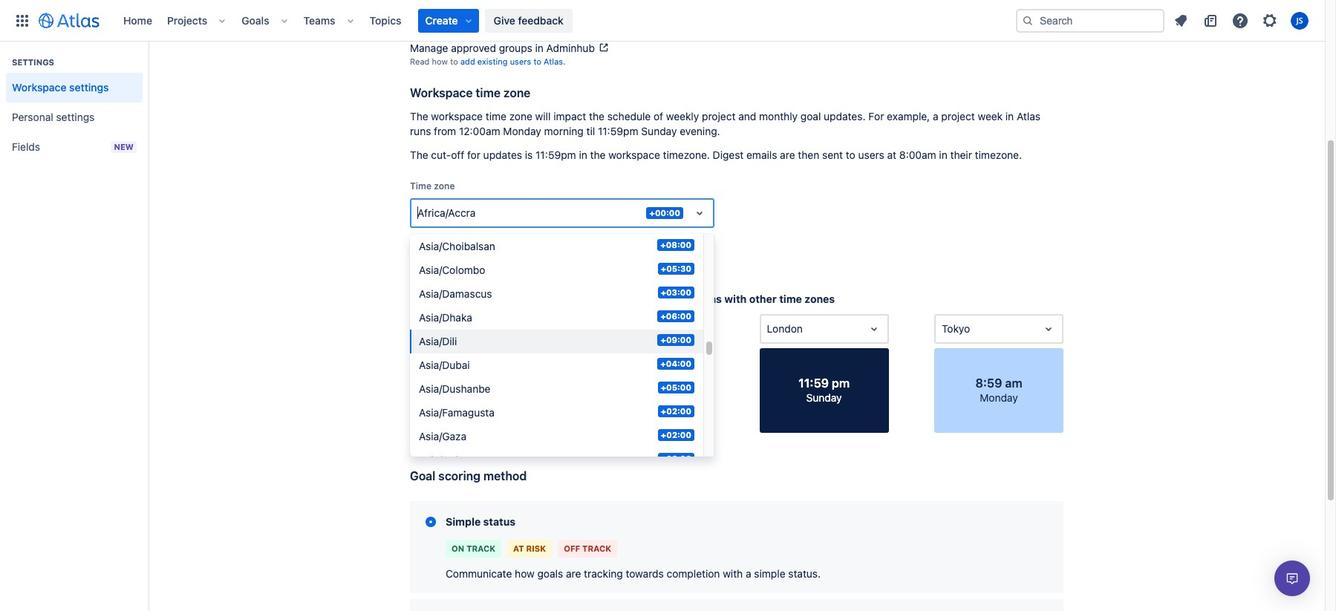 Task type: vqa. For each thing, say whether or not it's contained in the screenshot.


Task type: describe. For each thing, give the bounding box(es) containing it.
0 horizontal spatial off
[[451, 149, 465, 161]]

0 vertical spatial zone
[[504, 86, 531, 100]]

workspace settings
[[12, 81, 109, 94]]

with left other
[[725, 293, 747, 305]]

0 vertical spatial for
[[467, 149, 481, 161]]

goal
[[410, 470, 436, 483]]

1 vertical spatial are
[[566, 568, 581, 580]]

updates.
[[824, 110, 866, 123]]

topics
[[370, 14, 402, 26]]

here's
[[410, 293, 444, 305]]

+03:00
[[661, 288, 692, 297]]

completion
[[667, 568, 720, 580]]

give feedback
[[494, 14, 564, 26]]

asia/colombo
[[419, 264, 486, 276]]

the for the cut-off for updates is 11:59pm in the workspace timezone. digest emails are then sent to users at 8:00am in their timezone.
[[410, 149, 428, 161]]

workspace settings link
[[6, 73, 143, 103]]

settings for personal settings
[[56, 111, 95, 123]]

2 vertical spatial time
[[780, 293, 802, 305]]

with left simple at the bottom right
[[723, 568, 743, 580]]

london
[[767, 322, 803, 335]]

workspace for workspace time zone
[[410, 86, 473, 100]]

on track
[[452, 544, 496, 554]]

notifications image
[[1173, 12, 1190, 29]]

home
[[123, 14, 152, 26]]

0 vertical spatial time
[[476, 86, 501, 100]]

aligns
[[692, 293, 722, 305]]

personal settings link
[[6, 103, 143, 132]]

11:59 pm sunday
[[799, 377, 850, 404]]

impact
[[554, 110, 586, 123]]

simple
[[446, 516, 481, 528]]

workspace for changes will be applied for all users of this workspace
[[580, 235, 621, 244]]

applied
[[474, 235, 502, 244]]

2 horizontal spatial to
[[846, 149, 856, 161]]

risk
[[526, 544, 546, 554]]

week
[[978, 110, 1003, 123]]

12:00am
[[459, 125, 501, 137]]

in up new york
[[614, 293, 623, 305]]

goal
[[801, 110, 821, 123]]

2 vertical spatial zone
[[434, 181, 455, 192]]

projects
[[167, 14, 208, 26]]

asia/dushanbe
[[419, 383, 491, 395]]

morning
[[544, 125, 584, 137]]

all
[[518, 235, 527, 244]]

evening.
[[680, 125, 720, 137]]

teams link
[[299, 9, 340, 32]]

goals
[[538, 568, 563, 580]]

time
[[410, 181, 432, 192]]

monthly
[[759, 110, 798, 123]]

am
[[1006, 377, 1023, 390]]

how for the
[[447, 293, 468, 305]]

personal
[[12, 111, 53, 123]]

off
[[564, 544, 580, 554]]

at risk
[[513, 544, 546, 554]]

8:59 am monday
[[976, 377, 1023, 404]]

1 horizontal spatial africa/accra
[[626, 293, 689, 305]]

the for the workspace time zone will impact the schedule of weekly project and monthly goal updates. for example, a project week in atlas runs from 12:00am monday morning til 11:59pm sunday evening.
[[410, 110, 428, 123]]

manage approved domains in adminhub link
[[410, 9, 617, 22]]

fields
[[12, 140, 40, 153]]

updates
[[483, 149, 522, 161]]

Search field
[[1016, 9, 1165, 32]]

asia/damascus
[[419, 288, 492, 300]]

be
[[462, 235, 472, 244]]

communicate how goals are tracking towards completion with a simple status.
[[446, 568, 821, 580]]

atlas.
[[544, 56, 566, 66]]

with left these
[[557, 24, 573, 33]]

1 vertical spatial domains
[[600, 24, 632, 33]]

open intercom messenger image
[[1284, 570, 1302, 588]]

+05:00
[[661, 383, 692, 392]]

banner containing home
[[0, 0, 1326, 42]]

help image
[[1232, 12, 1250, 29]]

and
[[739, 110, 757, 123]]

sunday for 4:59 pm
[[457, 392, 493, 404]]

is
[[525, 149, 533, 161]]

simple status
[[446, 516, 516, 528]]

adminhub for groups
[[547, 42, 595, 54]]

read
[[410, 56, 430, 66]]

will inside the workspace time zone will impact the schedule of weekly project and monthly goal updates. for example, a project week in atlas runs from 12:00am monday morning til 11:59pm sunday evening.
[[535, 110, 551, 123]]

1 vertical spatial the
[[590, 149, 606, 161]]

approved for domains
[[451, 9, 496, 22]]

2 timezone. from the left
[[975, 149, 1022, 161]]

manage for manage approved domains in adminhub anyone with verified email addresses with these domains can
[[410, 9, 448, 22]]

in down til
[[579, 149, 588, 161]]

new york
[[592, 322, 638, 335]]

how for to
[[432, 56, 448, 66]]

sunday left cut
[[536, 293, 575, 305]]

0 horizontal spatial to
[[450, 56, 458, 66]]

cut
[[577, 293, 594, 305]]

adminhub for domains
[[554, 9, 602, 22]]

7:59
[[626, 377, 652, 390]]

teams
[[304, 14, 336, 26]]

save button
[[410, 252, 452, 276]]

the workspace time zone will impact the schedule of weekly project and monthly goal updates. for example, a project week in atlas runs from 12:00am monday morning til 11:59pm sunday evening.
[[410, 110, 1041, 137]]

0 horizontal spatial domains
[[499, 9, 540, 22]]

1 vertical spatial a
[[746, 568, 752, 580]]

+00:00
[[650, 208, 681, 218]]

open image for 7:59 pm
[[691, 320, 708, 338]]

new
[[592, 322, 614, 335]]

sunday inside the workspace time zone will impact the schedule of weekly project and monthly goal updates. for example, a project week in atlas runs from 12:00am monday morning til 11:59pm sunday evening.
[[642, 125, 677, 137]]

til
[[587, 125, 595, 137]]

8:59
[[976, 377, 1003, 390]]

search image
[[1022, 14, 1034, 26]]

schedule
[[608, 110, 651, 123]]

personal settings
[[12, 111, 95, 123]]

pm for 11:59 pm
[[832, 377, 850, 390]]

in inside the workspace time zone will impact the schedule of weekly project and monthly goal updates. for example, a project week in atlas runs from 12:00am monday morning til 11:59pm sunday evening.
[[1006, 110, 1014, 123]]

1 horizontal spatial for
[[505, 235, 516, 244]]

emails
[[747, 149, 778, 161]]

these
[[576, 24, 597, 33]]

asia/dhaka
[[419, 311, 472, 324]]

goals link
[[237, 9, 274, 32]]

cancel button
[[458, 252, 509, 276]]

0 vertical spatial are
[[780, 149, 795, 161]]

asia/dili
[[419, 335, 457, 348]]

+04:00
[[661, 359, 692, 369]]

0 vertical spatial users
[[510, 56, 531, 66]]



Task type: locate. For each thing, give the bounding box(es) containing it.
2 pm from the left
[[655, 377, 673, 390]]

top element
[[9, 0, 1016, 41]]

0 horizontal spatial pm
[[481, 377, 499, 390]]

2 vertical spatial workspace
[[580, 235, 621, 244]]

0 horizontal spatial africa/accra
[[418, 207, 476, 219]]

the down til
[[590, 149, 606, 161]]

+09:00
[[661, 335, 692, 345]]

of inside the workspace time zone will impact the schedule of weekly project and monthly goal updates. for example, a project week in atlas runs from 12:00am monday morning til 11:59pm sunday evening.
[[654, 110, 664, 123]]

in up addresses
[[543, 9, 551, 22]]

save
[[419, 257, 443, 270]]

1 vertical spatial how
[[447, 293, 468, 305]]

1 vertical spatial will
[[447, 235, 459, 244]]

1 +02:00 from the top
[[661, 406, 692, 416]]

0 vertical spatial workspace
[[431, 110, 483, 123]]

in down addresses
[[535, 42, 544, 54]]

off
[[451, 149, 465, 161], [596, 293, 611, 305]]

1 approved from the top
[[451, 9, 496, 22]]

1 vertical spatial for
[[505, 235, 516, 244]]

existing
[[478, 56, 508, 66]]

how right read
[[432, 56, 448, 66]]

adminhub
[[554, 9, 602, 22], [547, 42, 595, 54]]

time up '12:00am'
[[486, 110, 507, 123]]

in
[[543, 9, 551, 22], [535, 42, 544, 54], [1006, 110, 1014, 123], [579, 149, 588, 161], [940, 149, 948, 161], [614, 293, 623, 305]]

1 vertical spatial manage
[[410, 42, 448, 54]]

here's how the 11:59pm sunday cut off in africa/accra aligns with other time zones
[[410, 293, 835, 305]]

1 pm from the left
[[481, 377, 499, 390]]

0 vertical spatial +02:00
[[661, 406, 692, 416]]

africa/accra up +06:00
[[626, 293, 689, 305]]

add
[[461, 56, 475, 66]]

workspace down read
[[410, 86, 473, 100]]

0 horizontal spatial project
[[702, 110, 736, 123]]

pm inside 7:59 pm sunday
[[655, 377, 673, 390]]

towards
[[626, 568, 664, 580]]

approved for groups
[[451, 42, 496, 54]]

the up til
[[589, 110, 605, 123]]

2 horizontal spatial pm
[[832, 377, 850, 390]]

zone
[[504, 86, 531, 100], [509, 110, 533, 123], [434, 181, 455, 192]]

workspace inside the workspace time zone will impact the schedule of weekly project and monthly goal updates. for example, a project week in atlas runs from 12:00am monday morning til 11:59pm sunday evening.
[[431, 110, 483, 123]]

the inside the workspace time zone will impact the schedule of weekly project and monthly goal updates. for example, a project week in atlas runs from 12:00am monday morning til 11:59pm sunday evening.
[[410, 110, 428, 123]]

an external link image
[[598, 42, 610, 53]]

track right off
[[583, 544, 612, 554]]

zone up is
[[509, 110, 533, 123]]

3 +02:00 from the top
[[661, 454, 692, 464]]

1 vertical spatial time
[[486, 110, 507, 123]]

project up "evening."
[[702, 110, 736, 123]]

project
[[702, 110, 736, 123], [942, 110, 975, 123]]

new
[[114, 142, 134, 152]]

track right on
[[467, 544, 496, 554]]

can
[[635, 24, 649, 33]]

changes will be applied for all users of this workspace
[[410, 235, 621, 244]]

switch to... image
[[13, 12, 31, 29]]

sunday down 11:59
[[807, 392, 842, 404]]

1 manage from the top
[[410, 9, 448, 22]]

11:59pm inside the workspace time zone will impact the schedule of weekly project and monthly goal updates. for example, a project week in atlas runs from 12:00am monday morning til 11:59pm sunday evening.
[[598, 125, 639, 137]]

approved
[[451, 9, 496, 22], [451, 42, 496, 54]]

approved inside manage approved domains in adminhub anyone with verified email addresses with these domains can
[[451, 9, 496, 22]]

how left goals
[[515, 568, 535, 580]]

1 the from the top
[[410, 110, 428, 123]]

pm right 11:59
[[832, 377, 850, 390]]

to left add
[[450, 56, 458, 66]]

0 horizontal spatial track
[[467, 544, 496, 554]]

2 vertical spatial users
[[529, 235, 550, 244]]

sunday for 11:59 pm
[[807, 392, 842, 404]]

+02:00 for asia/famagusta
[[661, 406, 692, 416]]

2 approved from the top
[[451, 42, 496, 54]]

digest
[[713, 149, 744, 161]]

of left 'this'
[[553, 235, 561, 244]]

cancel
[[466, 257, 500, 270]]

1 vertical spatial africa/accra
[[626, 293, 689, 305]]

communicate
[[446, 568, 512, 580]]

1 track from the left
[[467, 544, 496, 554]]

projects link
[[163, 9, 212, 32]]

pm inside the 11:59 pm sunday
[[832, 377, 850, 390]]

the cut-off for updates is 11:59pm in the workspace timezone. digest emails are then sent to users at 8:00am in their timezone.
[[410, 149, 1022, 161]]

0 vertical spatial adminhub
[[554, 9, 602, 22]]

0 horizontal spatial for
[[467, 149, 481, 161]]

2 vertical spatial 11:59pm
[[490, 293, 534, 305]]

None text field
[[418, 206, 420, 221], [942, 322, 945, 337], [418, 206, 420, 221], [942, 322, 945, 337]]

1 vertical spatial adminhub
[[547, 42, 595, 54]]

+02:00 for asia/gaza
[[661, 430, 692, 440]]

time
[[476, 86, 501, 100], [486, 110, 507, 123], [780, 293, 802, 305]]

asia/choibalsan
[[419, 240, 496, 253]]

0 vertical spatial will
[[535, 110, 551, 123]]

pm right 4:59
[[481, 377, 499, 390]]

sunday down weekly
[[642, 125, 677, 137]]

sunday inside 7:59 pm sunday
[[632, 392, 667, 404]]

0 vertical spatial the
[[410, 110, 428, 123]]

status.
[[789, 568, 821, 580]]

to left atlas.
[[534, 56, 542, 66]]

manage up read
[[410, 42, 448, 54]]

are left "then"
[[780, 149, 795, 161]]

users
[[510, 56, 531, 66], [859, 149, 885, 161], [529, 235, 550, 244]]

1 horizontal spatial monday
[[980, 392, 1018, 404]]

0 horizontal spatial a
[[746, 568, 752, 580]]

workspace down "settings"
[[12, 81, 66, 94]]

give feedback button
[[485, 9, 573, 32]]

of left weekly
[[654, 110, 664, 123]]

group containing workspace settings
[[6, 42, 143, 166]]

account image
[[1291, 12, 1309, 29]]

0 horizontal spatial will
[[447, 235, 459, 244]]

pm for 4:59 pm
[[481, 377, 499, 390]]

workspace for workspace settings
[[12, 81, 66, 94]]

0 vertical spatial the
[[589, 110, 605, 123]]

pm
[[481, 377, 499, 390], [655, 377, 673, 390], [832, 377, 850, 390]]

11:59pm down cancel button
[[490, 293, 534, 305]]

2 +02:00 from the top
[[661, 430, 692, 440]]

None text field
[[767, 322, 770, 337]]

0 vertical spatial monday
[[503, 125, 542, 137]]

verified
[[460, 24, 489, 33]]

2 vertical spatial the
[[470, 293, 487, 305]]

2 project from the left
[[942, 110, 975, 123]]

atlas
[[1017, 110, 1041, 123]]

with right anyone
[[441, 24, 458, 33]]

1 vertical spatial approved
[[451, 42, 496, 54]]

0 vertical spatial africa/accra
[[418, 207, 476, 219]]

manage for manage approved groups in adminhub
[[410, 42, 448, 54]]

workspace
[[12, 81, 66, 94], [410, 86, 473, 100]]

0 vertical spatial off
[[451, 149, 465, 161]]

will
[[535, 110, 551, 123], [447, 235, 459, 244]]

0 horizontal spatial monday
[[503, 125, 542, 137]]

1 horizontal spatial off
[[596, 293, 611, 305]]

1 vertical spatial users
[[859, 149, 885, 161]]

cut-
[[431, 149, 451, 161]]

1 horizontal spatial will
[[535, 110, 551, 123]]

zone right time
[[434, 181, 455, 192]]

1 vertical spatial 11:59pm
[[536, 149, 576, 161]]

tracking
[[584, 568, 623, 580]]

users right all in the left of the page
[[529, 235, 550, 244]]

1 vertical spatial the
[[410, 149, 428, 161]]

open image
[[516, 320, 533, 338], [1040, 320, 1058, 338]]

manage inside manage approved domains in adminhub anyone with verified email addresses with these domains can
[[410, 9, 448, 22]]

1 horizontal spatial project
[[942, 110, 975, 123]]

+05:30
[[661, 264, 692, 273]]

1 horizontal spatial pm
[[655, 377, 673, 390]]

sunday down the 7:59
[[632, 392, 667, 404]]

workspace time zone
[[410, 86, 531, 100]]

sunday inside the 11:59 pm sunday
[[807, 392, 842, 404]]

+08:00
[[661, 240, 692, 250]]

time right other
[[780, 293, 802, 305]]

settings for workspace settings
[[69, 81, 109, 94]]

at
[[888, 149, 897, 161]]

from
[[434, 125, 456, 137]]

other
[[750, 293, 777, 305]]

sunday
[[642, 125, 677, 137], [536, 293, 575, 305], [457, 392, 493, 404], [632, 392, 667, 404], [807, 392, 842, 404]]

their
[[951, 149, 973, 161]]

11:59pm down morning
[[536, 149, 576, 161]]

1 vertical spatial monday
[[980, 392, 1018, 404]]

manage up anyone
[[410, 9, 448, 22]]

time inside the workspace time zone will impact the schedule of weekly project and monthly goal updates. for example, a project week in atlas runs from 12:00am monday morning til 11:59pm sunday evening.
[[486, 110, 507, 123]]

in left atlas
[[1006, 110, 1014, 123]]

1 horizontal spatial a
[[933, 110, 939, 123]]

adminhub up these
[[554, 9, 602, 22]]

1 project from the left
[[702, 110, 736, 123]]

off right cut
[[596, 293, 611, 305]]

for down '12:00am'
[[467, 149, 481, 161]]

asia/hebron
[[419, 454, 478, 467]]

pm down +04:00
[[655, 377, 673, 390]]

1 horizontal spatial open image
[[1040, 320, 1058, 338]]

monday inside 8:59 am monday
[[980, 392, 1018, 404]]

0 vertical spatial of
[[654, 110, 664, 123]]

0 horizontal spatial are
[[566, 568, 581, 580]]

0 horizontal spatial open image
[[516, 320, 533, 338]]

1 horizontal spatial track
[[583, 544, 612, 554]]

sunday for 7:59 pm
[[632, 392, 667, 404]]

adminhub inside manage approved domains in adminhub anyone with verified email addresses with these domains can
[[554, 9, 602, 22]]

workspace inside group
[[12, 81, 66, 94]]

7:59 pm sunday
[[626, 377, 673, 404]]

in left their
[[940, 149, 948, 161]]

1 timezone. from the left
[[663, 149, 710, 161]]

give
[[494, 14, 516, 26]]

0 horizontal spatial workspace
[[12, 81, 66, 94]]

feedback
[[518, 14, 564, 26]]

zone down add existing users to atlas. link
[[504, 86, 531, 100]]

create button
[[418, 9, 479, 32]]

track for off track
[[583, 544, 612, 554]]

read how to add existing users to atlas.
[[410, 56, 566, 66]]

0 horizontal spatial timezone.
[[663, 149, 710, 161]]

0 horizontal spatial 11:59pm
[[490, 293, 534, 305]]

0 vertical spatial approved
[[451, 9, 496, 22]]

a inside the workspace time zone will impact the schedule of weekly project and monthly goal updates. for example, a project week in atlas runs from 12:00am monday morning til 11:59pm sunday evening.
[[933, 110, 939, 123]]

1 open image from the left
[[516, 320, 533, 338]]

open image
[[691, 204, 709, 222], [691, 320, 708, 338], [865, 320, 883, 338]]

goal scoring method
[[410, 470, 527, 483]]

workspace right 'this'
[[580, 235, 621, 244]]

settings down workspace settings link
[[56, 111, 95, 123]]

tokyo
[[942, 322, 971, 335]]

open image for am
[[1040, 320, 1058, 338]]

will up morning
[[535, 110, 551, 123]]

runs
[[410, 125, 431, 137]]

for left all in the left of the page
[[505, 235, 516, 244]]

0 vertical spatial a
[[933, 110, 939, 123]]

1 horizontal spatial workspace
[[410, 86, 473, 100]]

settings
[[69, 81, 109, 94], [56, 111, 95, 123]]

4:59
[[451, 377, 478, 390]]

africa/accra down time zone
[[418, 207, 476, 219]]

in inside manage approved domains in adminhub anyone with verified email addresses with these domains can
[[543, 9, 551, 22]]

1 horizontal spatial to
[[534, 56, 542, 66]]

3 pm from the left
[[832, 377, 850, 390]]

2 manage from the top
[[410, 42, 448, 54]]

off down 'from'
[[451, 149, 465, 161]]

group
[[6, 42, 143, 166]]

at
[[513, 544, 524, 554]]

status
[[483, 516, 516, 528]]

1 vertical spatial +02:00
[[661, 430, 692, 440]]

1 horizontal spatial 11:59pm
[[536, 149, 576, 161]]

manage approved groups in adminhub
[[410, 42, 595, 54]]

2 track from the left
[[583, 544, 612, 554]]

a left simple at the bottom right
[[746, 568, 752, 580]]

open image for pm
[[516, 320, 533, 338]]

create
[[425, 14, 458, 26]]

approved up verified at left top
[[451, 9, 496, 22]]

angeles
[[437, 322, 476, 335]]

1 horizontal spatial timezone.
[[975, 149, 1022, 161]]

2 open image from the left
[[1040, 320, 1058, 338]]

sunday down 4:59
[[457, 392, 493, 404]]

zone inside the workspace time zone will impact the schedule of weekly project and monthly goal updates. for example, a project week in atlas runs from 12:00am monday morning til 11:59pm sunday evening.
[[509, 110, 533, 123]]

the inside the workspace time zone will impact the schedule of weekly project and monthly goal updates. for example, a project week in atlas runs from 12:00am monday morning til 11:59pm sunday evening.
[[589, 110, 605, 123]]

monday up is
[[503, 125, 542, 137]]

are right goals
[[566, 568, 581, 580]]

1 horizontal spatial of
[[654, 110, 664, 123]]

zones
[[805, 293, 835, 305]]

the left cut-
[[410, 149, 428, 161]]

workspace up 'from'
[[431, 110, 483, 123]]

1 horizontal spatial domains
[[600, 24, 632, 33]]

0 horizontal spatial of
[[553, 235, 561, 244]]

0 vertical spatial settings
[[69, 81, 109, 94]]

weekly
[[666, 110, 699, 123]]

a right example,
[[933, 110, 939, 123]]

will left be
[[447, 235, 459, 244]]

on
[[452, 544, 465, 554]]

2 the from the top
[[410, 149, 428, 161]]

manage approved groups in adminhub link
[[410, 42, 610, 54]]

open image for 11:59 pm
[[865, 320, 883, 338]]

track for on track
[[467, 544, 496, 554]]

home link
[[119, 9, 157, 32]]

project left week
[[942, 110, 975, 123]]

0 vertical spatial domains
[[499, 9, 540, 22]]

11:59pm down schedule
[[598, 125, 639, 137]]

2 vertical spatial how
[[515, 568, 535, 580]]

monday down 8:59
[[980, 392, 1018, 404]]

off track
[[564, 544, 612, 554]]

sunday inside '4:59 pm sunday'
[[457, 392, 493, 404]]

+02:00 for asia/hebron
[[661, 454, 692, 464]]

monday inside the workspace time zone will impact the schedule of weekly project and monthly goal updates. for example, a project week in atlas runs from 12:00am monday morning til 11:59pm sunday evening.
[[503, 125, 542, 137]]

los
[[418, 322, 434, 335]]

timezone. right their
[[975, 149, 1022, 161]]

timezone. down "evening."
[[663, 149, 710, 161]]

1 vertical spatial workspace
[[609, 149, 660, 161]]

time down read how to add existing users to atlas.
[[476, 86, 501, 100]]

0 vertical spatial 11:59pm
[[598, 125, 639, 137]]

how for goals
[[515, 568, 535, 580]]

1 vertical spatial zone
[[509, 110, 533, 123]]

1 horizontal spatial are
[[780, 149, 795, 161]]

1 vertical spatial of
[[553, 235, 561, 244]]

1 vertical spatial settings
[[56, 111, 95, 123]]

11:59
[[799, 377, 829, 390]]

this
[[563, 235, 577, 244]]

manage approved domains in adminhub anyone with verified email addresses with these domains can
[[410, 9, 651, 33]]

settings
[[12, 57, 54, 67]]

approved up add
[[451, 42, 496, 54]]

add existing users to atlas. link
[[461, 56, 566, 66]]

to right "sent"
[[846, 149, 856, 161]]

users left at
[[859, 149, 885, 161]]

the up runs
[[410, 110, 428, 123]]

settings up personal settings link
[[69, 81, 109, 94]]

changes
[[410, 235, 444, 244]]

0 vertical spatial manage
[[410, 9, 448, 22]]

the down cancel button
[[470, 293, 487, 305]]

then
[[798, 149, 820, 161]]

1 vertical spatial off
[[596, 293, 611, 305]]

settings image
[[1262, 12, 1280, 29]]

for
[[869, 110, 885, 123]]

workspace for the cut-off for updates is 11:59pm in the workspace timezone. digest emails are then sent to users at 8:00am in their timezone.
[[609, 149, 660, 161]]

workspace down schedule
[[609, 149, 660, 161]]

users down groups at left
[[510, 56, 531, 66]]

2 horizontal spatial 11:59pm
[[598, 125, 639, 137]]

0 vertical spatial how
[[432, 56, 448, 66]]

banner
[[0, 0, 1326, 42]]

goals
[[242, 14, 269, 26]]

how up the asia/dhaka
[[447, 293, 468, 305]]

pm inside '4:59 pm sunday'
[[481, 377, 499, 390]]

domains
[[499, 9, 540, 22], [600, 24, 632, 33]]

adminhub up atlas.
[[547, 42, 595, 54]]

2 vertical spatial +02:00
[[661, 454, 692, 464]]

pm for 7:59 pm
[[655, 377, 673, 390]]

simple
[[754, 568, 786, 580]]



